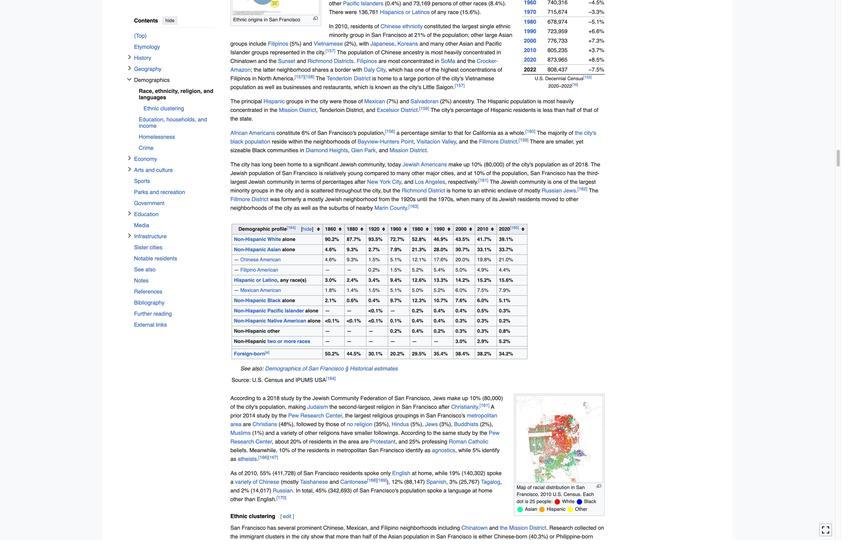 Task type: describe. For each thing, give the bounding box(es) containing it.
variety inside variety of chinese (mostly taishanese and cantonese [168] [169] ), 12% (88,147) spanish , 3% (25,767) tagalog
[[235, 479, 252, 486]]

non- for non-hispanic asian
[[234, 247, 246, 253]]

a left 'significant'
[[309, 161, 312, 168]]

1 vertical spatial [161] link
[[480, 403, 490, 408]]

non- for non-hispanic native american
[[234, 318, 246, 324]]

chinese down hispanics
[[381, 23, 401, 29]]

<0.1% down '3.4%'
[[369, 308, 383, 314]]

language
[[449, 488, 471, 494]]

chinese up — filipino american
[[241, 257, 259, 263]]

1970s,
[[439, 196, 455, 203]]

2 horizontal spatial filipinos
[[357, 58, 377, 64]]

roman catholic link
[[449, 439, 489, 445]]

to inside according to a 2018 study by the jewish community federation of san francisco, jews make up 10% (80,000) of the city's population, making
[[257, 395, 261, 402]]

largest inside . the jewish population of san francisco is relatively young compared to many other major cities, and at 10% of the population, san francisco has the third- largest jewish community in terms of percentages after
[[231, 179, 247, 185]]

, left glen
[[348, 147, 350, 154]]

valley
[[442, 139, 457, 145]]

0 horizontal spatial [159] link
[[420, 106, 430, 111]]

home inside . in total, 45% (342,693) of san francisco's population spoke a language at home other than english.
[[479, 488, 493, 494]]

profile
[[272, 227, 287, 232]]

compared
[[365, 170, 389, 177]]

district down salvadoran
[[401, 107, 418, 113]]

at inside the constituted the largest single ethnic minority group in san francisco at 21% of the population; other large asian groups include
[[409, 32, 413, 38]]

district up the "6%"
[[300, 107, 316, 113]]

⬤ right people:
[[555, 499, 561, 505]]

(2%)
[[440, 98, 452, 105]]

district down visitacion
[[410, 147, 427, 154]]

, right york
[[402, 179, 403, 185]]

the down the "sizeable"
[[231, 161, 240, 168]]

city.
[[316, 49, 326, 56]]

community inside . the jewish population of san francisco is relatively young compared to many other major cities, and at 10% of the population, san francisco has the third- largest jewish community in terms of percentages after
[[267, 179, 294, 185]]

san inside . in total, 45% (342,693) of san francisco's population spoke a language at home other than english.
[[360, 488, 370, 494]]

0 vertical spatial (2%),
[[345, 41, 358, 47]]

2010 up variety of chinese link
[[245, 471, 257, 477]]

873,965
[[548, 57, 568, 63]]

and right arts
[[146, 167, 155, 173]]

0 horizontal spatial richmond
[[308, 58, 333, 64]]

is inside . research collected on the immigrant clusters in the city show that more than half of the asian population in san francisco is either chinese-born (40.3%) or philippine-bor
[[474, 534, 478, 540]]

communities
[[268, 147, 299, 154]]

to up terms
[[303, 161, 308, 168]]

0 vertical spatial neighborhood
[[277, 67, 311, 73]]

other inside . in total, 45% (342,693) of san francisco's population spoke a language at home other than english.
[[231, 497, 243, 503]]

total,
[[302, 488, 314, 494]]

metropolitan inside "metropolitan area"
[[467, 413, 498, 419]]

city down the "sizeable"
[[242, 161, 250, 168]]

0.3% up 0.8% on the right bottom
[[499, 308, 511, 314]]

0 vertical spatial those
[[344, 98, 357, 105]]

census for [153]
[[568, 76, 584, 81]]

1 horizontal spatial 5.2%
[[434, 288, 445, 294]]

1 horizontal spatial mission district link
[[390, 147, 427, 154]]

has for the city has long been home to a significant jewish community, today jewish americans make up 10% (80,000) of the city's population as of 2018
[[252, 161, 260, 168]]

according inside according to a 2018 study by the jewish community federation of san francisco, jews make up 10% (80,000) of the city's population, making
[[231, 395, 255, 402]]

in inside , which has one of the highest concentrations of filipinos in north america.
[[252, 75, 257, 82]]

which inside is home to a large portion of the city's vietnamese population as well as businesses and restaurants, which is known as the city's little saigon.
[[354, 84, 368, 90]]

alone for non-hispanic white alone
[[283, 237, 296, 242]]

0.2% up 35.4%
[[434, 329, 445, 334]]

variety of chinese link
[[235, 479, 280, 486]]

than inside the city's percentage of hispanic residents is less than half of that of the state.
[[555, 107, 565, 113]]

0 horizontal spatial filipinos link
[[268, 41, 288, 47]]

by up catholic
[[473, 430, 479, 437]]

),
[[387, 479, 390, 486]]

10% up respectively.
[[472, 161, 483, 168]]

ipums
[[296, 377, 313, 384]]

the inside , which has one of the highest concentrations of filipinos in north america.
[[432, 67, 440, 73]]

1.8%
[[325, 288, 337, 294]]

of inside variety of chinese (mostly taishanese and cantonese [168] [169] ), 12% (88,147) spanish , 3% (25,767) tagalog
[[253, 479, 258, 486]]

1.5% for 1.4%
[[369, 288, 380, 294]]

francisco, inside according to a 2018 study by the jewish community federation of san francisco, jews make up 10% (80,000) of the city's population, making
[[406, 395, 432, 402]]

hispanic down the non-hispanic black link
[[246, 308, 266, 314]]

vietnamese inside is home to a large portion of the city's vietnamese population as well as businesses and restaurants, which is known as the city's little saigon.
[[466, 75, 495, 82]]

has inside . the jewish population of san francisco is relatively young compared to many other major cities, and at 10% of the population, san francisco has the third- largest jewish community in terms of percentages after
[[568, 170, 577, 177]]

and down single on the top of page
[[475, 41, 484, 47]]

francisco up (5%)
[[279, 17, 301, 23]]

american for chinese american
[[260, 257, 281, 263]]

little
[[423, 84, 435, 90]]

city,
[[373, 188, 382, 194]]

is inside the richmond district is home to an ethnic enclave of mostly russian jews . [162] the fillmore district
[[447, 188, 451, 194]]

are up daly city 'link'
[[379, 58, 387, 64]]

, while 5% identify as
[[231, 448, 500, 463]]

1 vertical spatial 1990
[[434, 227, 445, 232]]

and inside the population of chinese ancestry is most heavily concentrated in chinatown and the
[[258, 58, 268, 64]]

and up government
[[150, 189, 159, 195]]

or down filipino american link
[[256, 278, 261, 283]]

+7.3%
[[589, 38, 605, 44]]

jewish down long
[[249, 179, 266, 185]]

<0.1% left 0.1%
[[369, 318, 383, 324]]

jews link
[[426, 422, 438, 428]]

⬤ up other
[[577, 499, 583, 505]]

[164] inside the source: u.s. census and ipums usa [164]
[[326, 376, 336, 381]]

border
[[335, 67, 351, 73]]

crime link
[[139, 143, 215, 154]]

black inside ⬤ white ⬤ black ⬤ asian ⬤ hispanic ⬤ other
[[585, 499, 597, 505]]

0 horizontal spatial 5.2%
[[412, 267, 424, 273]]

2020–2022
[[549, 84, 572, 89]]

economy link
[[134, 154, 215, 165]]

suburbs
[[329, 205, 349, 211]]

census for and
[[265, 377, 283, 384]]

jewish up young
[[340, 161, 357, 168]]

. inside judaism the second-largest religion in san francisco after christianity . [161]
[[479, 404, 480, 410]]

new york city link
[[367, 179, 402, 185]]

1 horizontal spatial 2018
[[576, 161, 588, 168]]

1 vertical spatial mission
[[390, 147, 409, 154]]

, inside , and 2% (14,017)
[[501, 479, 502, 486]]

0 horizontal spatial mexican
[[241, 288, 259, 294]]

1 vertical spatial with
[[353, 67, 363, 73]]

— filipino american
[[234, 267, 278, 273]]

vietnamese link
[[314, 41, 343, 47]]

racial
[[533, 485, 545, 491]]

2 horizontal spatial francisco's
[[438, 413, 466, 419]]

1 vertical spatial chinatown
[[462, 525, 488, 532]]

and inside new york city , and los angeles , respectively. [161]
[[405, 179, 414, 185]]

10% inside according to a 2018 study by the jewish community federation of san francisco, jews make up 10% (80,000) of the city's population, making
[[470, 395, 481, 402]]

the left principal
[[231, 98, 240, 105]]

groups inside and many other asian and pacific islander groups represented in the city.
[[252, 49, 269, 56]]

alone for non-hispanic asian alone
[[282, 247, 295, 253]]

[153] link
[[584, 75, 592, 79]]

0 horizontal spatial vietnamese
[[314, 41, 343, 47]]

0 vertical spatial 7.9%
[[391, 247, 402, 253]]

⬤ down people:
[[539, 507, 546, 513]]

1 horizontal spatial in
[[329, 23, 334, 29]]

jewish right "today"
[[403, 161, 420, 168]]

district down the angeles
[[429, 188, 446, 194]]

1 horizontal spatial mexican
[[365, 98, 385, 105]]

3.4%
[[369, 278, 380, 283]]

1 vertical spatial filipino
[[381, 525, 399, 532]]

2 vertical spatial mission
[[510, 525, 528, 532]]

groups down businesses
[[287, 98, 304, 105]]

heavily for ancestry
[[445, 49, 462, 56]]

by up religions
[[319, 422, 324, 428]]

678,974
[[548, 19, 568, 25]]

0 vertical spatial [157]
[[326, 48, 336, 53]]

and right sunset link
[[297, 58, 306, 64]]

city's down highest at the top right
[[452, 75, 464, 82]]

0 horizontal spatial ethnic clustering
[[144, 105, 184, 112]]

usa
[[315, 377, 326, 384]]

and inside is home to a large portion of the city's vietnamese population as well as businesses and restaurants, which is known as the city's little saigon.
[[313, 84, 322, 90]]

[158] link
[[305, 74, 315, 79]]

groups inside the constituted the largest single ethnic minority group in san francisco at 21% of the population; other large asian groups include
[[231, 41, 248, 47]]

as down america.
[[276, 84, 282, 90]]

community,
[[359, 161, 386, 168]]

pacific islanders link
[[343, 0, 384, 7]]

0.3% up '2.9%'
[[478, 329, 489, 334]]

, left visitacion
[[414, 139, 416, 145]]

1 vertical spatial 3.0%
[[456, 339, 467, 345]]

up for jews
[[463, 395, 469, 402]]

1 vertical spatial russian
[[273, 488, 293, 494]]

francisco up terms
[[294, 170, 318, 177]]

. inside atheists . [166] [167]
[[257, 456, 259, 463]]

1 vertical spatial [164] link
[[326, 376, 336, 381]]

0 vertical spatial city
[[377, 67, 386, 73]]

(5%)
[[290, 41, 302, 47]]

largest inside the jewish community is one of the largest minority groups in the city and is scattered throughout the city, but the
[[580, 179, 596, 185]]

4.6% for 1.5%
[[325, 257, 337, 263]]

0 horizontal spatial 5.0%
[[412, 288, 424, 294]]

2 horizontal spatial 5.2%
[[499, 339, 511, 345]]

judaism the second-largest religion in san francisco after christianity . [161]
[[308, 403, 490, 410]]

hispanic down — filipino american
[[234, 278, 255, 283]]

, inside , while 5% identify as
[[456, 448, 457, 454]]

, left koreans link
[[395, 41, 396, 47]]

the inside the population of chinese ancestry is most heavily concentrated in chinatown and the
[[269, 58, 277, 64]]

race, ethnicity, religion, and languages
[[139, 88, 214, 101]]

1 vertical spatial fillmore district link
[[231, 196, 269, 203]]

2 vertical spatial 5.1%
[[499, 298, 511, 304]]

0.2% down 12.3%
[[412, 308, 424, 314]]

as inside , about 20% of residents in the area are protestant , and 25% professing roman catholic beliefs. meanwhile, 10% of the residents in metropolitan san francisco identify as agnostics
[[425, 448, 431, 454]]

1 vertical spatial islander
[[285, 308, 304, 314]]

hispanic up — chinese american
[[246, 247, 266, 253]]

shares
[[312, 67, 329, 73]]

0 vertical spatial pacific
[[343, 0, 360, 7]]

[161] inside judaism the second-largest religion in san francisco after christianity . [161]
[[480, 403, 490, 408]]

0 horizontal spatial clustering
[[161, 105, 184, 112]]

hispanic down demographic at top
[[246, 237, 266, 242]]

atheists link
[[238, 456, 257, 463]]

of inside is home to a large portion of the city's vietnamese population as well as businesses and restaurants, which is known as the city's little saigon.
[[437, 75, 441, 82]]

california
[[473, 130, 497, 136]]

well inside was formerly a mostly jewish neighborhood from the 1920s until the 1970s, when many of its jewish residents moved to other neighborhoods of the city as well as the suburbs of nearby
[[301, 205, 311, 211]]

the inside and many other asian and pacific islander groups represented in the city.
[[307, 49, 315, 56]]

2 horizontal spatial neighborhoods
[[400, 525, 437, 532]]

well inside is home to a large portion of the city's vietnamese population as well as businesses and restaurants, which is known as the city's little saigon.
[[265, 84, 275, 90]]

0 horizontal spatial 2000
[[456, 227, 467, 232]]

francisco up the 'immigrant'
[[242, 525, 266, 532]]

and down bayview-hunters point link
[[379, 147, 388, 154]]

has for san francisco has several prominent chinese, mexican, and filipino neighborhoods including chinatown and the mission district
[[268, 525, 276, 532]]

cantonese
[[341, 479, 367, 486]]

1 horizontal spatial black
[[268, 298, 281, 304]]

[157] inside [157] [158] the tenderloin district
[[295, 74, 305, 79]]

the inside a prior 2014 study by the
[[279, 413, 287, 419]]

similar
[[431, 130, 447, 136]]

0 vertical spatial 3.0%
[[325, 278, 337, 283]]

of inside . research collected on the immigrant clusters in the city show that more than half of the asian population in san francisco is either chinese-born (40.3%) or philippine-bor
[[373, 534, 378, 540]]

2010 up 41.7% in the top right of the page
[[478, 227, 489, 232]]

1 vertical spatial most
[[388, 58, 400, 64]]

city inside the jewish community is one of the largest minority groups in the city and is scattered throughout the city, but the
[[285, 188, 293, 194]]

0.3% down 0.5%
[[478, 318, 489, 324]]

than inside . in total, 45% (342,693) of san francisco's population spoke a language at home other than english.
[[245, 497, 256, 503]]

district up (40.3%)
[[530, 525, 547, 532]]

0 horizontal spatial were
[[330, 98, 342, 105]]

population inside . research collected on the immigrant clusters in the city show that more than half of the asian population in san francisco is either chinese-born (40.3%) or philippine-bor
[[404, 534, 429, 540]]

1 vertical spatial [159] link
[[519, 138, 529, 143]]

, down the bayview-
[[376, 147, 378, 154]]

(80,000) for jews
[[483, 395, 503, 402]]

to inside the richmond district is home to an ethnic enclave of mostly russian jews . [162] the fillmore district
[[468, 188, 473, 194]]

district left was
[[252, 196, 269, 203]]

are inside , about 20% of residents in the area are protestant , and 25% professing roman catholic beliefs. meanwhile, 10% of the residents in metropolitan san francisco identify as agnostics
[[361, 439, 369, 445]]

and down 21%
[[420, 41, 429, 47]]

and inside are christians (48%), followed by those of no religion (35%), hindus (5%), jews (3%), buddhists (2%), muslims (1%) and a variety of other religions have smaller followings. according to the same study by the
[[266, 430, 275, 437]]

or right two
[[278, 339, 283, 345]]

population, for make
[[260, 404, 287, 410]]

home right 'been'
[[288, 161, 302, 168]]

are inside are christians (48%), followed by those of no religion (35%), hindus (5%), jews (3%), buddhists (2%), muslims (1%) and a variety of other religions have smaller followings. according to the same study by the
[[243, 422, 251, 428]]

2010 inside map of racial distribution in san francisco, 2010 u.s. census. each dot is 25 people:
[[541, 492, 552, 498]]

or left latinos
[[406, 9, 411, 15]]

hispanic inside the city's percentage of hispanic residents is less than half of that of the state.
[[491, 107, 512, 113]]

spoke inside the at home, while 19% (140,302) spoke a
[[487, 471, 502, 477]]

a right [156]
[[397, 130, 400, 136]]

, inside , which has one of the highest concentrations of filipinos in north america.
[[386, 67, 387, 73]]

chinatown inside the population of chinese ancestry is most heavily concentrated in chinatown and the
[[231, 58, 257, 64]]

significant
[[314, 161, 339, 168]]

0 horizontal spatial 1980
[[412, 227, 423, 232]]

fullscreen image
[[823, 527, 830, 535]]

0.2% up 0.8% on the right bottom
[[499, 318, 511, 324]]

[e]
[[265, 350, 270, 355]]

sister cities
[[134, 244, 162, 251]]

residents inside the city's percentage of hispanic residents is less than half of that of the state.
[[514, 107, 536, 113]]

smaller
[[355, 430, 373, 437]]

and inside education, households, and income
[[198, 116, 207, 123]]

other inside . the jewish population of san francisco is relatively young compared to many other major cities, and at 10% of the population, san francisco has the third- largest jewish community in terms of percentages after
[[412, 170, 425, 177]]

hispanic right principal
[[264, 98, 285, 105]]

immigrant
[[240, 534, 264, 540]]

education
[[134, 211, 159, 218]]

population up 'russian jews' link
[[535, 161, 561, 168]]

english link
[[393, 471, 411, 477]]

2 vertical spatial [157]
[[455, 83, 465, 88]]

community
[[331, 395, 359, 402]]

0 vertical spatial 1980
[[524, 19, 537, 25]]

2 vertical spatial ethnic
[[231, 514, 248, 520]]

72.7%
[[391, 237, 405, 242]]

jewish down enclave
[[500, 196, 517, 203]]

, left 55% at the bottom of the page
[[257, 471, 259, 477]]

[164] inside demographic profile [164]
[[287, 225, 296, 230]]

1 vertical spatial demographics
[[265, 366, 301, 372]]

, right visitacion
[[457, 139, 458, 145]]

race
[[448, 9, 459, 15]]

at inside the at home, while 19% (140,302) spoke a
[[412, 471, 417, 477]]

[163]
[[409, 204, 419, 209]]

of inside map of racial distribution in san francisco, 2010 u.s. census. each dot is 25 people:
[[528, 485, 532, 491]]

hispanic down non-hispanic other
[[246, 339, 266, 345]]

group
[[350, 32, 364, 38]]

tenderloin for ,
[[319, 107, 345, 113]]

minority inside the constituted the largest single ethnic minority group in san francisco at 21% of the population; other large asian groups include
[[329, 32, 349, 38]]

large inside the constituted the largest single ethnic minority group in san francisco at 21% of the population; other large asian groups include
[[486, 32, 498, 38]]

sizeable
[[231, 147, 251, 154]]

largest inside the constituted the largest single ethnic minority group in san francisco at 21% of the population; other large asian groups include
[[462, 23, 479, 29]]

a left whole.
[[505, 130, 509, 136]]

pew for pew research center
[[489, 430, 500, 437]]

source:
[[232, 377, 251, 384]]

two
[[268, 339, 276, 345]]

chinese,
[[324, 525, 345, 532]]

soma link
[[441, 58, 456, 64]]

city inside was formerly a mostly jewish neighborhood from the 1920s until the 1970s, when many of its jewish residents moved to other neighborhoods of the city as well as the suburbs of nearby
[[284, 205, 292, 211]]

u.s. inside map of racial distribution in san francisco, 2010 u.s. census. each dot is 25 people:
[[553, 492, 563, 498]]

followed
[[297, 422, 317, 428]]

american right native
[[284, 318, 307, 324]]

jewish up suburbs
[[325, 196, 342, 203]]

9.3% for 2.7%
[[347, 247, 358, 253]]

, left about
[[272, 439, 274, 445]]

hispanic down the — mexican american
[[246, 298, 266, 304]]

city down restaurants,
[[320, 98, 328, 105]]

0 vertical spatial filipino
[[241, 267, 256, 273]]

new
[[367, 179, 379, 185]]

jewish americans link
[[403, 161, 447, 168]]

0.5%
[[478, 308, 489, 314]]

0.2% down 0.1%
[[391, 329, 402, 334]]

francisco's inside . in total, 45% (342,693) of san francisco's population spoke a language at home other than english.
[[371, 488, 399, 494]]

asian down the non-hispanic white alone
[[268, 247, 281, 253]]

1 horizontal spatial 7.9%
[[499, 288, 511, 294]]

concentrated for sunset and richmond districts . filipinos are most concentrated in soma and the
[[402, 58, 434, 64]]

and right soma link
[[457, 58, 467, 64]]

[162] link
[[578, 187, 588, 192]]

restaurants,
[[324, 84, 353, 90]]

0.3% down 7.6% on the bottom
[[456, 318, 467, 324]]

spanish link
[[427, 479, 447, 486]]

0 vertical spatial filipinos
[[268, 41, 288, 47]]

x small image for arts and culture
[[127, 167, 132, 172]]

two or more races link
[[268, 339, 311, 345]]

of inside . in total, 45% (342,693) of san francisco's population spoke a language at home other than english.
[[354, 488, 358, 494]]

1 vertical spatial ethnic clustering
[[231, 514, 276, 520]]

and right (5%)
[[303, 41, 312, 47]]

ethnic inside the constituted the largest single ethnic minority group in san francisco at 21% of the population; other large asian groups include
[[496, 23, 511, 29]]

as down north
[[258, 84, 264, 90]]

english.
[[257, 497, 277, 503]]

one inside , which has one of the highest concentrations of filipinos in north america.
[[415, 67, 424, 73]]

jews inside according to a 2018 study by the jewish community federation of san francisco, jews make up 10% (80,000) of the city's population, making
[[433, 395, 446, 402]]

as down scattered
[[312, 205, 318, 211]]

neighborhood inside was formerly a mostly jewish neighborhood from the 1920s until the 1970s, when many of its jewish residents moved to other neighborhoods of the city as well as the suburbs of nearby
[[344, 196, 378, 203]]

, down cities,
[[446, 179, 447, 185]]

0 horizontal spatial [157] link
[[295, 74, 305, 79]]

to inside was formerly a mostly jewish neighborhood from the 1920s until the 1970s, when many of its jewish residents moved to other neighborhoods of the city as well as the suburbs of nearby
[[560, 196, 565, 203]]

0.3% up 38.4%
[[456, 329, 467, 334]]

city's down whole.
[[522, 161, 534, 168]]

0 horizontal spatial spoke
[[365, 471, 379, 477]]

as down smaller,
[[563, 161, 568, 168]]

1 vertical spatial americans
[[421, 161, 447, 168]]

. inside marin county . [163]
[[408, 205, 409, 211]]

0 vertical spatial ethnic
[[233, 17, 247, 23]]

1 horizontal spatial 5.0%
[[456, 267, 467, 273]]

0 horizontal spatial white
[[268, 237, 281, 242]]

0 horizontal spatial mission district link
[[279, 107, 316, 113]]

hispanic up non-hispanic other
[[246, 318, 266, 324]]

<0.1% down 2.1%
[[325, 318, 340, 324]]

17.6%
[[434, 257, 448, 263]]

russian jews link
[[542, 188, 577, 194]]

a up [157] [158] the tenderloin district
[[331, 67, 334, 73]]

tagalog link
[[482, 479, 501, 486]]

the city's black population link
[[231, 130, 597, 145]]

the principal hispanic groups in the city were those of mexican (7%) and salvadoran
[[231, 98, 439, 105]]

0 vertical spatial 6.0%
[[456, 288, 467, 294]]

1 horizontal spatial clustering
[[249, 514, 276, 520]]

as right the known at the top left of page
[[393, 84, 399, 90]]

[16] link
[[572, 82, 579, 87]]

1 vertical spatial races
[[298, 339, 311, 345]]

<0.1% down '0.6%'
[[347, 318, 361, 324]]

sunset and richmond districts . filipinos are most concentrated in soma and the
[[278, 58, 477, 64]]

chinese-
[[495, 534, 517, 540]]

enclave
[[498, 188, 517, 194]]

there inside there are smaller, yet sizeable black communities in
[[530, 139, 545, 145]]

19%
[[450, 471, 461, 477]]

home inside the richmond district is home to an ethnic enclave of mostly russian jews . [162] the fillmore district
[[453, 188, 466, 194]]

in inside (2%) ancestry. the hispanic population is most heavily concentrated in the
[[264, 107, 268, 113]]

73,169
[[414, 0, 431, 7]]

etymology link
[[134, 41, 215, 52]]

government
[[134, 200, 165, 207]]

york
[[380, 179, 391, 185]]

according inside are christians (48%), followed by those of no religion (35%), hindus (5%), jews (3%), buddhists (2%), muslims (1%) and a variety of other religions have smaller followings. according to the same study by the
[[401, 430, 426, 437]]

1 vertical spatial ethnic
[[144, 105, 159, 112]]

pew research center , the largest religious groupings in san francisco's
[[288, 413, 467, 419]]

5.1% for 12.1%
[[391, 257, 402, 263]]

note containing see also:
[[232, 365, 528, 373]]

[153]
[[584, 75, 592, 79]]

americans inside "african americans constitute 6% of san francisco's population, [156] a percentage similar to that for california as a whole. [160] the majority of"
[[249, 130, 275, 136]]

1 horizontal spatial fillmore district link
[[479, 139, 518, 145]]

clusters
[[266, 534, 285, 540]]

[160] link
[[526, 129, 536, 134]]

, down second-
[[342, 413, 344, 419]]

most for population
[[431, 49, 443, 56]]

city's left little
[[410, 84, 422, 90]]

see for see also: demographics of san francisco § historical estimates
[[241, 366, 251, 372]]

2010 up 2020 link
[[524, 47, 537, 53]]

0 vertical spatial [157] link
[[326, 48, 336, 53]]

⬤ down dot
[[518, 507, 524, 513]]

have
[[341, 430, 353, 437]]

12.6%
[[412, 278, 426, 283]]

4.4%
[[499, 267, 511, 273]]

(2%), inside are christians (48%), followed by those of no religion (35%), hindus (5%), jews (3%), buddhists (2%), muslims (1%) and a variety of other religions have smaller followings. according to the same study by the
[[480, 422, 494, 428]]

0 horizontal spatial more
[[284, 339, 296, 345]]

non-hispanic native american alone
[[234, 318, 321, 324]]

0 vertical spatial 2000
[[524, 38, 537, 44]]

as down "formerly"
[[294, 205, 300, 211]]

see for see also
[[134, 267, 144, 273]]

1 vertical spatial 1.5%
[[391, 267, 402, 273]]

1 vertical spatial filipinos link
[[357, 58, 377, 64]]

concentrated for (2%) ancestry. the hispanic population is most heavily concentrated in the
[[231, 107, 263, 113]]

0 horizontal spatial [164] link
[[287, 225, 296, 230]]



Task type: locate. For each thing, give the bounding box(es) containing it.
pacific inside and many other asian and pacific islander groups represented in the city.
[[486, 41, 502, 47]]

2 horizontal spatial [157]
[[455, 83, 465, 88]]

0 horizontal spatial after
[[355, 179, 366, 185]]

0 vertical spatial (80,000)
[[484, 161, 505, 168]]

study inside a prior 2014 study by the
[[257, 413, 270, 419]]

and up hispanics or latinos link
[[403, 0, 412, 7]]

of inside the constituted the largest single ethnic minority group in san francisco at 21% of the population; other large asian groups include
[[427, 32, 432, 38]]

1 vertical spatial tenderloin
[[319, 107, 345, 113]]

(8.4%).
[[489, 0, 507, 7]]

non-hispanic native american link
[[234, 318, 307, 324]]

(top) link
[[134, 30, 215, 41]]

0 vertical spatial fillmore
[[479, 139, 499, 145]]

identify inside , about 20% of residents in the area are protestant , and 25% professing roman catholic beliefs. meanwhile, 10% of the residents in metropolitan san francisco identify as agnostics
[[406, 448, 423, 454]]

in 2010, residents of chinese ethnicity
[[329, 23, 423, 29]]

0 horizontal spatial concentrated
[[231, 107, 263, 113]]

population inside the city's black population
[[245, 139, 271, 145]]

homelessness link
[[139, 131, 215, 143]]

population inside . in total, 45% (342,693) of san francisco's population spoke a language at home other than english.
[[401, 488, 426, 494]]

non- for non-hispanic white
[[234, 237, 246, 242]]

any for race(s)
[[280, 278, 289, 283]]

muslims
[[231, 430, 251, 437]]

are inside there are smaller, yet sizeable black communities in
[[546, 139, 554, 145]]

filipinos link
[[268, 41, 288, 47], [357, 58, 377, 64]]

3 non- from the top
[[234, 298, 246, 304]]

7.9% down 72.7%
[[391, 247, 402, 253]]

1 horizontal spatial many
[[431, 41, 444, 47]]

2 community from the left
[[520, 179, 547, 185]]

tenderloin for the
[[327, 75, 353, 82]]

1 x small image from the top
[[127, 55, 132, 59]]

chinatown up amazon
[[231, 58, 257, 64]]

as
[[258, 84, 264, 90], [276, 84, 282, 90], [393, 84, 399, 90], [498, 130, 504, 136], [563, 161, 568, 168], [294, 205, 300, 211], [312, 205, 318, 211], [425, 448, 431, 454], [231, 456, 236, 463]]

study inside are christians (48%), followed by those of no religion (35%), hindus (5%), jews (3%), buddhists (2%), muslims (1%) and a variety of other religions have smaller followings. according to the same study by the
[[458, 430, 471, 437]]

born inside . research collected on the immigrant clusters in the city show that more than half of the asian population in san francisco is either chinese-born (40.3%) or philippine-bor
[[517, 534, 528, 540]]

the inside the city's percentage of hispanic residents is less than half of that of the state.
[[231, 116, 238, 122]]

2 vertical spatial study
[[458, 430, 471, 437]]

43.5%
[[456, 237, 470, 242]]

community down 'been'
[[267, 179, 294, 185]]

1 horizontal spatial variety
[[281, 430, 297, 437]]

those
[[344, 98, 357, 105], [326, 422, 340, 428]]

note
[[232, 365, 528, 373]]

1 identify from the left
[[406, 448, 423, 454]]

[168] link
[[367, 478, 377, 483]]

taishanese
[[300, 479, 328, 486]]

2 x small image from the top
[[127, 156, 132, 161]]

and inside the jewish community is one of the largest minority groups in the city and is scattered throughout the city, but the
[[295, 188, 304, 194]]

ethnic clustering link
[[144, 103, 215, 114]]

is
[[426, 49, 430, 56], [373, 75, 377, 82], [370, 84, 374, 90], [538, 98, 542, 105], [538, 107, 542, 113], [319, 170, 323, 177], [548, 179, 552, 185], [306, 188, 310, 194], [447, 188, 451, 194], [525, 499, 529, 505], [474, 534, 478, 540]]

population down long
[[249, 170, 275, 177]]

1 horizontal spatial study
[[281, 395, 295, 402]]

notes
[[134, 278, 149, 284]]

;
[[251, 67, 252, 73]]

1 horizontal spatial islander
[[285, 308, 304, 314]]

20.2%
[[391, 351, 405, 357]]

include
[[249, 41, 267, 47]]

district inside reside within the neighborhoods of bayview-hunters point , visitacion valley , and the fillmore district . [159]
[[501, 139, 518, 145]]

a inside are christians (48%), followed by those of no religion (35%), hindus (5%), jews (3%), buddhists (2%), muslims (1%) and a variety of other religions have smaller followings. according to the same study by the
[[276, 430, 280, 437]]

large left "portion"
[[404, 75, 417, 82]]

0 vertical spatial concentrated
[[464, 49, 496, 56]]

russian up '[170]' link
[[273, 488, 293, 494]]

2 9.3% from the top
[[347, 257, 358, 263]]

the population of chinese ancestry is most heavily concentrated in chinatown and the
[[231, 49, 501, 64]]

center down second-
[[326, 413, 342, 419]]

7 non- from the top
[[234, 339, 246, 345]]

has
[[405, 67, 414, 73], [252, 161, 260, 168], [568, 170, 577, 177], [268, 525, 276, 532]]

san inside . research collected on the immigrant clusters in the city show that more than half of the asian population in san francisco is either chinese-born (40.3%) or philippine-bor
[[437, 534, 447, 540]]

0 vertical spatial francisco,
[[406, 395, 432, 402]]

ethnic clustering down languages
[[144, 105, 184, 112]]

concentrated inside the population of chinese ancestry is most heavily concentrated in chinatown and the
[[464, 49, 496, 56]]

1 horizontal spatial neighborhoods
[[314, 139, 350, 145]]

pacific up 'crocker-'
[[486, 41, 502, 47]]

ethnic up the its
[[482, 188, 497, 194]]

21.3%
[[412, 247, 426, 253]]

russian
[[542, 188, 562, 194], [273, 488, 293, 494]]

francisco inside , about 20% of residents in the area are protestant , and 25% professing roman catholic beliefs. meanwhile, 10% of the residents in metropolitan san francisco identify as agnostics
[[380, 448, 404, 454]]

heavily inside the population of chinese ancestry is most heavily concentrated in chinatown and the
[[445, 49, 462, 56]]

islanders
[[361, 0, 384, 7]]

francisco inside judaism the second-largest religion in san francisco after christianity . [161]
[[413, 404, 437, 410]]

third-
[[587, 170, 600, 177]]

0 vertical spatial up
[[464, 161, 470, 168]]

mission inside mission district , tenderloin district, and excelsior district . [159]
[[279, 107, 298, 113]]

constitute
[[277, 130, 300, 136]]

5.0% down "12.6%"
[[412, 288, 424, 294]]

a down 'as'
[[231, 479, 234, 486]]

2 non- from the top
[[234, 247, 246, 253]]

concentrated
[[464, 49, 496, 56], [402, 58, 434, 64], [231, 107, 263, 113]]

pew research center link down judaism link
[[288, 413, 342, 419]]

make for jews
[[447, 395, 461, 402]]

visitacion valley link
[[417, 139, 457, 145]]

city inside . research collected on the immigrant clusters in the city show that more than half of the asian population in san francisco is either chinese-born (40.3%) or philippine-bor
[[301, 534, 310, 540]]

1 x small image from the top
[[127, 66, 132, 71]]

percentage up point
[[401, 130, 429, 136]]

0 vertical spatial 2018
[[576, 161, 588, 168]]

after inside . the jewish population of san francisco is relatively young compared to many other major cities, and at 10% of the population, san francisco has the third- largest jewish community in terms of percentages after
[[355, 179, 366, 185]]

francisco's inside "african americans constitute 6% of san francisco's population, [156] a percentage similar to that for california as a whole. [160] the majority of"
[[329, 130, 357, 136]]

0 horizontal spatial identify
[[406, 448, 423, 454]]

neighborhoods inside reside within the neighborhoods of bayview-hunters point , visitacion valley , and the fillmore district . [159]
[[314, 139, 350, 145]]

and left ipums
[[285, 377, 294, 384]]

0 vertical spatial richmond
[[308, 58, 333, 64]]

variety up 2%
[[235, 479, 252, 486]]

that for more
[[326, 534, 335, 540]]

is inside the population of chinese ancestry is most heavily concentrated in chinatown and the
[[426, 49, 430, 56]]

3 x small image from the top
[[127, 211, 132, 216]]

and down mexican link
[[366, 107, 376, 113]]

1 community from the left
[[267, 179, 294, 185]]

1 vertical spatial u.s.
[[252, 377, 263, 384]]

1 horizontal spatial fillmore
[[479, 139, 499, 145]]

are down majority
[[546, 139, 554, 145]]

0 horizontal spatial black
[[252, 147, 266, 154]]

research for pew research center , the largest religious groupings in san francisco's
[[301, 413, 324, 419]]

[164] left hide dropdown button
[[287, 225, 296, 230]]

[161] link up an
[[479, 178, 489, 183]]

2 identify from the left
[[483, 448, 500, 454]]

center for pew research center
[[256, 439, 272, 445]]

0 vertical spatial minority
[[329, 32, 349, 38]]

0 vertical spatial census
[[568, 76, 584, 81]]

1 horizontal spatial 6.0%
[[478, 298, 489, 304]]

fillmore inside the richmond district is home to an ethnic enclave of mostly russian jews . [162] the fillmore district
[[231, 196, 250, 203]]

0 horizontal spatial percentage
[[401, 130, 429, 136]]

marin
[[375, 205, 389, 211]]

pew down making
[[288, 413, 299, 419]]

1 horizontal spatial [157]
[[326, 48, 336, 53]]

in inside map of racial distribution in san francisco, 2010 u.s. census. each dot is 25 people:
[[572, 485, 575, 491]]

0 horizontal spatial hide
[[166, 18, 175, 23]]

1 horizontal spatial 1990
[[524, 28, 537, 34]]

ethnic up the 'immigrant'
[[231, 514, 248, 520]]

[156]
[[385, 129, 395, 134]]

to inside is home to a large portion of the city's vietnamese population as well as businesses and restaurants, which is known as the city's little saigon.
[[393, 75, 398, 82]]

1 horizontal spatial [164]
[[326, 376, 336, 381]]

0 vertical spatial 5.1%
[[391, 257, 402, 263]]

up for americans
[[464, 161, 470, 168]]

[156] link
[[385, 129, 395, 134]]

born inside foreign-born [e] 50.2%
[[254, 351, 265, 357]]

1 vertical spatial in
[[296, 488, 301, 494]]

federation
[[361, 395, 387, 402]]

by inside according to a 2018 study by the jewish community federation of san francisco, jews make up 10% (80,000) of the city's population, making
[[296, 395, 302, 402]]

center for pew research center , the largest religious groupings in san francisco's
[[326, 413, 342, 419]]

0 vertical spatial large
[[486, 32, 498, 38]]

many inside . the jewish population of san francisco is relatively young compared to many other major cities, and at 10% of the population, san francisco has the third- largest jewish community in terms of percentages after
[[397, 170, 411, 177]]

the inside the richmond district is home to an ethnic enclave of mostly russian jews . [162] the fillmore district
[[589, 188, 599, 194]]

and inside the source: u.s. census and ipums usa [164]
[[285, 377, 294, 384]]

concentrated for the population of chinese ancestry is most heavily concentrated in chinatown and the
[[464, 49, 496, 56]]

one inside the jewish community is one of the largest minority groups in the city and is scattered throughout the city, but the
[[554, 179, 563, 185]]

[159] link down whole.
[[519, 138, 529, 143]]

city right york
[[392, 179, 402, 185]]

4.6% for 2.7%
[[325, 247, 337, 253]]

geography link
[[134, 63, 215, 75]]

relatively
[[325, 170, 347, 177]]

asian inside and many other asian and pacific islander groups represented in the city.
[[460, 41, 474, 47]]

any for race
[[438, 9, 447, 15]]

minority inside the jewish community is one of the largest minority groups in the city and is scattered throughout the city, but the
[[231, 188, 250, 194]]

1 vertical spatial pew research center link
[[231, 430, 500, 445]]

large
[[486, 32, 498, 38], [404, 75, 417, 82]]

population inside . the jewish population of san francisco is relatively young compared to many other major cities, and at 10% of the population, san francisco has the third- largest jewish community in terms of percentages after
[[249, 170, 275, 177]]

2 horizontal spatial population,
[[502, 170, 529, 177]]

of inside the population of chinese ancestry is most heavily concentrated in chinatown and the
[[375, 49, 380, 56]]

a down spanish
[[444, 488, 447, 494]]

most inside (2%) ancestry. the hispanic population is most heavily concentrated in the
[[544, 98, 556, 105]]

10% down about
[[279, 448, 290, 454]]

1.5% down '3.4%'
[[369, 288, 380, 294]]

9.3% for 1.5%
[[347, 257, 358, 263]]

. inside mission district , tenderloin district, and excelsior district . [159]
[[418, 107, 420, 113]]

0 horizontal spatial that
[[326, 534, 335, 540]]

hindus link
[[392, 422, 409, 428]]

fillmore down the california
[[479, 139, 499, 145]]

crocker-
[[477, 58, 499, 64]]

religion up smaller
[[355, 422, 373, 428]]

7.5%
[[478, 288, 489, 294]]

non-hispanic white alone
[[234, 237, 296, 242]]

1 horizontal spatial richmond
[[402, 188, 427, 194]]

christians link
[[253, 422, 277, 428]]

u.s. inside the source: u.s. census and ipums usa [164]
[[252, 377, 263, 384]]

in inside . in total, 45% (342,693) of san francisco's population spoke a language at home other than english.
[[296, 488, 301, 494]]

0 horizontal spatial islander
[[231, 49, 250, 56]]

ethnic origins in san francisco
[[233, 17, 301, 23]]

and right mexican,
[[371, 525, 380, 532]]

metropolitan inside , about 20% of residents in the area are protestant , and 25% professing roman catholic beliefs. meanwhile, 10% of the residents in metropolitan san francisco identify as agnostics
[[337, 448, 368, 454]]

55%
[[260, 471, 271, 477]]

2 horizontal spatial [157] link
[[455, 83, 465, 88]]

2020 for 2020
[[524, 57, 537, 63]]

asian down population; at right top
[[460, 41, 474, 47]]

[168]
[[367, 478, 377, 483]]

than down mexican,
[[351, 534, 361, 540]]

1 vertical spatial heavily
[[557, 98, 574, 105]]

0 vertical spatial more
[[284, 339, 296, 345]]

—
[[234, 257, 239, 263], [234, 267, 239, 273], [325, 267, 330, 273], [347, 267, 352, 273], [234, 288, 239, 294], [325, 308, 330, 314], [347, 308, 352, 314], [391, 308, 396, 314], [325, 329, 330, 334], [347, 329, 352, 334], [369, 329, 374, 334], [325, 339, 330, 345], [347, 339, 352, 345], [369, 339, 374, 345], [391, 339, 396, 345], [412, 339, 417, 345], [434, 339, 439, 345]]

within
[[289, 139, 303, 145]]

2 vertical spatial neighborhoods
[[400, 525, 437, 532]]

research for pew research center
[[231, 439, 254, 445]]

has left long
[[252, 161, 260, 168]]

each
[[584, 492, 595, 498]]

1 horizontal spatial francisco,
[[517, 492, 540, 498]]

crocker- amazon
[[231, 58, 499, 73]]

sports
[[134, 178, 150, 184]]

francisco up jews link
[[413, 404, 437, 410]]

and inside , about 20% of residents in the area are protestant , and 25% professing roman catholic beliefs. meanwhile, 10% of the residents in metropolitan san francisco identify as agnostics
[[399, 439, 408, 445]]

concentrated inside (2%) ancestry. the hispanic population is most heavily concentrated in the
[[231, 107, 263, 113]]

or inside . research collected on the immigrant clusters in the city show that more than half of the asian population in san francisco is either chinese-born (40.3%) or philippine-bor
[[550, 534, 555, 540]]

1 vertical spatial (80,000)
[[483, 395, 503, 402]]

0 vertical spatial pew research center link
[[288, 413, 342, 419]]

tenderloin inside mission district , tenderloin district, and excelsior district . [159]
[[319, 107, 345, 113]]

research for . research collected on the immigrant clusters in the city show that more than half of the asian population in san francisco is either chinese-born (40.3%) or philippine-bor
[[550, 525, 574, 532]]

0 vertical spatial center
[[326, 413, 342, 419]]

bayview-
[[358, 139, 380, 145]]

make for americans
[[449, 161, 462, 168]]

other inside and many other asian and pacific islander groups represented in the city.
[[446, 41, 458, 47]]

bibliography link
[[134, 297, 215, 309]]

non- for non-hispanic pacific islander
[[234, 308, 246, 314]]

pacific islanders
[[343, 0, 384, 7]]

several
[[278, 525, 296, 532]]

percentage inside "african americans constitute 6% of san francisco's population, [156] a percentage similar to that for california as a whole. [160] the majority of"
[[401, 130, 429, 136]]

filipinos down amazon
[[231, 75, 251, 82]]

[157] up businesses
[[295, 74, 305, 79]]

sports link
[[134, 176, 215, 187]]

when
[[457, 196, 470, 203]]

pacific
[[343, 0, 360, 7], [486, 41, 502, 47], [268, 308, 284, 314]]

population down african americans link
[[245, 139, 271, 145]]

prominent
[[297, 525, 322, 532]]

census.
[[564, 492, 582, 498]]

other down followed
[[305, 430, 318, 437]]

1 horizontal spatial (2%),
[[480, 422, 494, 428]]

that for of
[[584, 107, 593, 113]]

12.1%
[[412, 257, 426, 263]]

1 4.6% from the top
[[325, 247, 337, 253]]

1 horizontal spatial most
[[431, 49, 443, 56]]

protestant link
[[371, 439, 396, 445]]

x small image for infrastructure
[[127, 233, 132, 238]]

francisco up 'russian jews' link
[[542, 170, 566, 177]]

to up (7%)
[[393, 75, 398, 82]]

a left "portion"
[[400, 75, 403, 82]]

has for , which has one of the highest concentrations of filipinos in north america.
[[405, 67, 414, 73]]

2020 inside 2020 [165]
[[499, 227, 511, 232]]

4 x small image from the top
[[127, 233, 132, 238]]

2 vertical spatial jews
[[426, 422, 438, 428]]

other inside was formerly a mostly jewish neighborhood from the 1920s until the 1970s, when many of its jewish residents moved to other neighborhoods of the city as well as the suburbs of nearby
[[566, 196, 579, 203]]

1 horizontal spatial demographics
[[265, 366, 301, 372]]

0 horizontal spatial races
[[298, 339, 311, 345]]

0 vertical spatial islander
[[231, 49, 250, 56]]

0.6%
[[347, 298, 358, 304]]

0 vertical spatial 5.0%
[[456, 267, 467, 273]]

ethnic left origins
[[233, 17, 247, 23]]

young
[[348, 170, 363, 177]]

0 vertical spatial any
[[438, 9, 447, 15]]

2 horizontal spatial study
[[458, 430, 471, 437]]

⬤ left other
[[568, 507, 574, 513]]

1.5% for 9.3%
[[369, 257, 380, 263]]

are down smaller
[[361, 439, 369, 445]]

study up making
[[281, 395, 295, 402]]

0 horizontal spatial 7.9%
[[391, 247, 402, 253]]

x small image for education
[[127, 211, 132, 216]]

half inside the city's percentage of hispanic residents is less than half of that of the state.
[[567, 107, 576, 113]]

heavily for population
[[557, 98, 574, 105]]

2000 down 1990 "link"
[[524, 38, 537, 44]]

other down native
[[268, 329, 280, 334]]

0 horizontal spatial variety
[[235, 479, 252, 486]]

2010 up people:
[[541, 492, 552, 498]]

1 vertical spatial while
[[435, 471, 448, 477]]

make inside according to a 2018 study by the jewish community federation of san francisco, jews make up 10% (80,000) of the city's population, making
[[447, 395, 461, 402]]

than right less
[[555, 107, 565, 113]]

[159] inside mission district , tenderloin district, and excelsior district . [159]
[[420, 106, 430, 111]]

up up the christianity link
[[463, 395, 469, 402]]

1 vertical spatial born
[[517, 534, 528, 540]]

of inside reside within the neighborhoods of bayview-hunters point , visitacion valley , and the fillmore district . [159]
[[352, 139, 356, 145]]

the up enclave
[[490, 179, 500, 185]]

0 horizontal spatial than
[[245, 497, 256, 503]]

0 horizontal spatial mission
[[279, 107, 298, 113]]

in inside and many other asian and pacific islander groups represented in the city.
[[301, 49, 306, 56]]

and up excelsior district link
[[400, 98, 409, 105]]

tenderloin down the principal hispanic groups in the city were those of mexican (7%) and salvadoran at top
[[319, 107, 345, 113]]

1 horizontal spatial mission
[[390, 147, 409, 154]]

1 9.3% from the top
[[347, 247, 358, 253]]

san inside , about 20% of residents in the area are protestant , and 25% professing roman catholic beliefs. meanwhile, 10% of the residents in metropolitan san francisco identify as agnostics
[[369, 448, 379, 454]]

fillmore district link down the california
[[479, 139, 518, 145]]

2000
[[524, 38, 537, 44], [456, 227, 467, 232]]

2020 for 2020 [165]
[[499, 227, 511, 232]]

research up "philippine-"
[[550, 525, 574, 532]]

2 vertical spatial [157] link
[[455, 83, 465, 88]]

san inside map of racial distribution in san francisco, 2010 u.s. census. each dot is 25 people:
[[577, 485, 585, 491]]

most for ancestry.
[[544, 98, 556, 105]]

clustering up education, households, and income
[[161, 105, 184, 112]]

is inside the city's percentage of hispanic residents is less than half of that of the state.
[[538, 107, 542, 113]]

0 vertical spatial ethnic clustering
[[144, 105, 184, 112]]

russian inside the richmond district is home to an ethnic enclave of mostly russian jews . [162] the fillmore district
[[542, 188, 562, 194]]

scattered
[[311, 188, 334, 194]]

0 vertical spatial with
[[359, 41, 369, 47]]

3 x small image from the top
[[127, 167, 132, 172]]

0 horizontal spatial francisco's
[[329, 130, 357, 136]]

islander inside and many other asian and pacific islander groups represented in the city.
[[231, 49, 250, 56]]

district inside [157] [158] the tenderloin district
[[354, 75, 371, 82]]

0 vertical spatial half
[[567, 107, 576, 113]]

2 vertical spatial research
[[550, 525, 574, 532]]

which down , which has one of the highest concentrations of filipinos in north america.
[[354, 84, 368, 90]]

, up mexican american "link"
[[278, 278, 279, 283]]

0 horizontal spatial fillmore district link
[[231, 196, 269, 203]]

mission district , tenderloin district, and excelsior district . [159]
[[279, 106, 430, 113]]

spoke inside . in total, 45% (342,693) of san francisco's population spoke a language at home other than english.
[[428, 488, 442, 494]]

research inside . research collected on the immigrant clusters in the city show that more than half of the asian population in san francisco is either chinese-born (40.3%) or philippine-bor
[[550, 525, 574, 532]]

history
[[134, 55, 151, 61]]

1 non- from the top
[[234, 237, 246, 242]]

x small image
[[127, 55, 132, 59], [127, 156, 132, 161], [127, 167, 132, 172]]

and right households, in the top of the page
[[198, 116, 207, 123]]

0 vertical spatial there
[[329, 9, 344, 15]]

white down the census.
[[563, 499, 575, 505]]

0 vertical spatial mexican
[[365, 98, 385, 105]]

area inside , about 20% of residents in the area are protestant , and 25% professing roman catholic beliefs. meanwhile, 10% of the residents in metropolitan san francisco identify as agnostics
[[348, 439, 360, 445]]

0 vertical spatial while
[[459, 448, 471, 454]]

hide inside button
[[166, 18, 175, 23]]

x small image
[[127, 66, 132, 71], [127, 77, 132, 82], [127, 211, 132, 216], [127, 233, 132, 238]]

most up soma
[[431, 49, 443, 56]]

1920s
[[401, 196, 416, 203]]

asian inside . research collected on the immigrant clusters in the city show that more than half of the asian population in san francisco is either chinese-born (40.3%) or philippine-bor
[[389, 534, 402, 540]]

2018 down the source: u.s. census and ipums usa [164]
[[268, 395, 280, 402]]

; the latter neighborhood shares a border with daly city
[[251, 67, 386, 73]]

and up either
[[490, 525, 499, 532]]

1 vertical spatial (2%),
[[480, 422, 494, 428]]

more inside . research collected on the immigrant clusters in the city show that more than half of the asian population in san francisco is either chinese-born (40.3%) or philippine-bor
[[336, 534, 349, 540]]

external links link
[[134, 320, 215, 331]]

san inside "african americans constitute 6% of san francisco's population, [156] a percentage similar to that for california as a whole. [160] the majority of"
[[318, 130, 328, 136]]

jewish inside according to a 2018 study by the jewish community federation of san francisco, jews make up 10% (80,000) of the city's population, making
[[313, 395, 330, 402]]

x small image for history
[[127, 55, 132, 59]]

1 horizontal spatial pew
[[489, 430, 500, 437]]

san inside judaism the second-largest religion in san francisco after christianity . [161]
[[402, 404, 412, 410]]

[167]
[[268, 455, 278, 460]]

koreans link
[[398, 41, 418, 47]]

mexican american link
[[241, 288, 281, 294]]

0 horizontal spatial religion
[[355, 422, 373, 428]]

1 vertical spatial more
[[336, 534, 349, 540]]

census down the [e] "link"
[[265, 377, 283, 384]]

hispanic down non-hispanic native american link
[[246, 329, 266, 334]]

home inside is home to a large portion of the city's vietnamese population as well as businesses and restaurants, which is known as the city's little saigon.
[[378, 75, 392, 82]]

sister cities link
[[134, 242, 215, 253]]

francisco
[[279, 17, 301, 23], [383, 32, 407, 38], [294, 170, 318, 177], [542, 170, 566, 177], [320, 366, 344, 372], [413, 404, 437, 410], [380, 448, 404, 454], [315, 471, 339, 477], [242, 525, 266, 532], [448, 534, 472, 540]]

black down each
[[585, 499, 597, 505]]

(14,017)
[[251, 488, 272, 494]]

u.s. inside u.s. decennial census [153]
[[535, 76, 544, 81]]

the inside . the jewish population of san francisco is relatively young compared to many other major cities, and at 10% of the population, san francisco has the third- largest jewish community in terms of percentages after
[[591, 161, 601, 168]]

1980 link
[[524, 19, 537, 25]]

philippine-
[[557, 534, 582, 540]]

as down beliefs.
[[231, 456, 236, 463]]

the inside judaism the second-largest religion in san francisco after christianity . [161]
[[330, 404, 337, 410]]

population, for major
[[502, 170, 529, 177]]

hide inside dropdown button
[[303, 227, 312, 232]]

many down constituted
[[431, 41, 444, 47]]

pacific up 136,761
[[343, 0, 360, 7]]

2018 up third-
[[576, 161, 588, 168]]

1 vertical spatial x small image
[[127, 156, 132, 161]]

second-
[[339, 404, 359, 410]]

terms
[[301, 179, 315, 185]]

is inside . the jewish population of san francisco is relatively young compared to many other major cities, and at 10% of the population, san francisco has the third- largest jewish community in terms of percentages after
[[319, 170, 323, 177]]

1 horizontal spatial which
[[389, 67, 403, 73]]

pew for pew research center , the largest religious groupings in san francisco's
[[288, 413, 299, 419]]

non- for non-hispanic black
[[234, 298, 246, 304]]

1 vertical spatial 6.0%
[[478, 298, 489, 304]]

as inside , while 5% identify as
[[231, 456, 236, 463]]

ethnic clustering up the 'immigrant'
[[231, 514, 276, 520]]

0 horizontal spatial study
[[257, 413, 270, 419]]

further
[[134, 311, 152, 317]]

0.1%
[[391, 318, 402, 324]]

(80,000) for americans
[[484, 161, 505, 168]]

, left map
[[501, 479, 502, 486]]

5.1% for 5.0%
[[391, 288, 402, 294]]

3.0% up 38.4%
[[456, 339, 467, 345]]

filipino up hispanic or latino link
[[241, 267, 256, 273]]

2 x small image from the top
[[127, 77, 132, 82]]

x small image for demographics
[[127, 77, 132, 82]]

0 horizontal spatial 2020
[[499, 227, 511, 232]]

mexican down hispanic or latino link
[[241, 288, 259, 294]]

x small image for economy
[[127, 156, 132, 161]]

the inside the city's black population
[[575, 130, 583, 136]]

, which has one of the highest concentrations of filipinos in north america.
[[231, 67, 503, 82]]

well down "formerly"
[[301, 205, 311, 211]]

the inside (2%) ancestry. the hispanic population is most heavily concentrated in the
[[270, 107, 278, 113]]

jews inside are christians (48%), followed by those of no religion (35%), hindus (5%), jews (3%), buddhists (2%), muslims (1%) and a variety of other religions have smaller followings. according to the same study by the
[[426, 422, 438, 428]]

, down roman
[[456, 448, 457, 454]]

10% inside , about 20% of residents in the area are protestant , and 25% professing roman catholic beliefs. meanwhile, 10% of the residents in metropolitan san francisco identify as agnostics
[[279, 448, 290, 454]]

39.1%
[[499, 237, 514, 242]]

largest up no religion link
[[355, 413, 371, 419]]

hispanic right ancestry. at the right top
[[488, 98, 509, 105]]

according to a 2018 study by the jewish community federation of san francisco, jews make up 10% (80,000) of the city's population, making
[[231, 395, 503, 410]]

there down [160]
[[530, 139, 545, 145]]

0 vertical spatial francisco's
[[329, 130, 357, 136]]

6 non- from the top
[[234, 329, 246, 334]]

[164] down demographics of san francisco § historical estimates link
[[326, 376, 336, 381]]

0 horizontal spatial 6.0%
[[456, 288, 467, 294]]

0 vertical spatial [161] link
[[479, 178, 489, 183]]

2 horizontal spatial most
[[544, 98, 556, 105]]

alone for non-hispanic black alone
[[282, 298, 295, 304]]

many inside and many other asian and pacific islander groups represented in the city.
[[431, 41, 444, 47]]

american for filipino american
[[258, 267, 278, 273]]

1990 link
[[524, 28, 537, 34]]

5 non- from the top
[[234, 318, 246, 324]]

throughout
[[336, 188, 362, 194]]

1 vertical spatial [159]
[[519, 138, 529, 143]]

american up latino
[[258, 267, 278, 273]]

46.9%
[[434, 237, 448, 242]]

[159] link down salvadoran
[[420, 106, 430, 111]]

15.6%
[[499, 278, 514, 283]]

there
[[329, 9, 344, 15], [530, 139, 545, 145]]

san
[[269, 17, 278, 23], [372, 32, 382, 38], [318, 130, 328, 136], [282, 170, 292, 177], [531, 170, 541, 177], [309, 366, 318, 372], [395, 395, 405, 402], [402, 404, 412, 410], [427, 413, 436, 419], [369, 448, 379, 454], [304, 471, 314, 477], [577, 485, 585, 491], [360, 488, 370, 494], [231, 525, 240, 532], [437, 534, 447, 540]]

2020 link
[[524, 57, 537, 63]]

san inside according to a 2018 study by the jewish community federation of san francisco, jews make up 10% (80,000) of the city's population, making
[[395, 395, 405, 402]]

x small image for geography
[[127, 66, 132, 71]]

most
[[431, 49, 443, 56], [388, 58, 400, 64], [544, 98, 556, 105]]

2 vertical spatial pacific
[[268, 308, 284, 314]]

4 non- from the top
[[234, 308, 246, 314]]

0 vertical spatial races
[[474, 0, 487, 7]]

2 4.6% from the top
[[325, 257, 337, 263]]

american for mexican american
[[260, 288, 281, 294]]

0 vertical spatial x small image
[[127, 55, 132, 59]]



Task type: vqa. For each thing, say whether or not it's contained in the screenshot.


